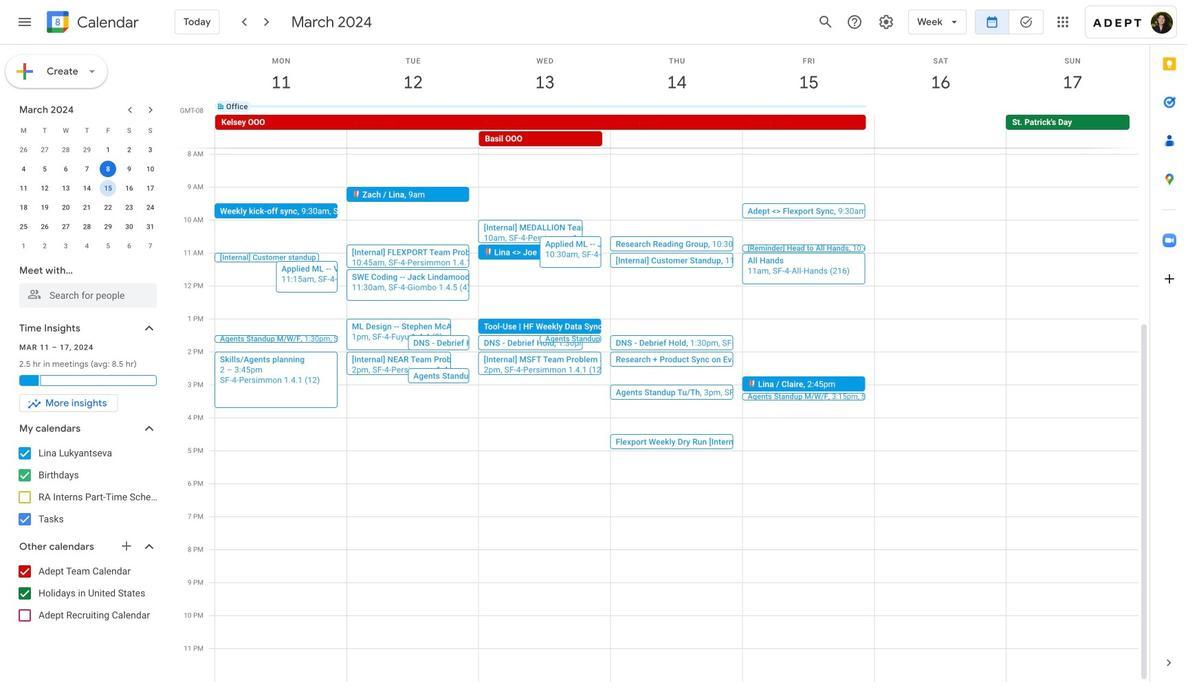 Task type: vqa. For each thing, say whether or not it's contained in the screenshot.
End 30 minute meetings 5 minutes early and longer meetings 10 minutes early
no



Task type: locate. For each thing, give the bounding box(es) containing it.
1 element
[[100, 142, 116, 158]]

None search field
[[0, 259, 171, 308]]

cell
[[347, 115, 479, 148], [611, 115, 743, 148], [743, 115, 874, 148], [874, 115, 1006, 148], [98, 160, 119, 179], [98, 179, 119, 198]]

main drawer image
[[17, 14, 33, 30]]

add other calendars image
[[120, 540, 133, 554]]

27 element
[[58, 219, 74, 235]]

tab list
[[1150, 45, 1188, 644]]

31 element
[[142, 219, 159, 235]]

7 element
[[79, 161, 95, 177]]

3 element
[[142, 142, 159, 158]]

23 element
[[121, 199, 137, 216]]

april 2 element
[[36, 238, 53, 254]]

my calendars list
[[3, 443, 171, 531]]

grid
[[176, 45, 1150, 683]]

heading
[[74, 14, 139, 31]]

24 element
[[142, 199, 159, 216]]

9 element
[[121, 161, 137, 177]]

21 element
[[79, 199, 95, 216]]

22 element
[[100, 199, 116, 216]]

4 element
[[15, 161, 32, 177]]

12 element
[[36, 180, 53, 197]]

row
[[209, 90, 1150, 123], [209, 115, 1150, 148], [13, 121, 161, 140], [13, 140, 161, 160], [13, 160, 161, 179], [13, 179, 161, 198], [13, 198, 161, 217], [13, 217, 161, 237], [13, 237, 161, 256]]

february 28 element
[[58, 142, 74, 158]]

row group
[[13, 140, 161, 256]]

april 5 element
[[100, 238, 116, 254]]

heading inside calendar element
[[74, 14, 139, 31]]

Search for people to meet text field
[[28, 283, 149, 308]]

8, today element
[[100, 161, 116, 177]]

28 element
[[79, 219, 95, 235]]

17 element
[[142, 180, 159, 197]]

5 element
[[36, 161, 53, 177]]

settings menu image
[[878, 14, 895, 30]]

february 27 element
[[36, 142, 53, 158]]

14 element
[[79, 180, 95, 197]]



Task type: describe. For each thing, give the bounding box(es) containing it.
16 element
[[121, 180, 137, 197]]

19 element
[[36, 199, 53, 216]]

february 29 element
[[79, 142, 95, 158]]

2 element
[[121, 142, 137, 158]]

20 element
[[58, 199, 74, 216]]

april 4 element
[[79, 238, 95, 254]]

april 1 element
[[15, 238, 32, 254]]

march 2024 grid
[[13, 121, 161, 256]]

calendar element
[[44, 8, 139, 39]]

18 element
[[15, 199, 32, 216]]

11 element
[[15, 180, 32, 197]]

30 element
[[121, 219, 137, 235]]

other calendars list
[[3, 561, 171, 627]]

29 element
[[100, 219, 116, 235]]

february 26 element
[[15, 142, 32, 158]]

april 7 element
[[142, 238, 159, 254]]

25 element
[[15, 219, 32, 235]]

13 element
[[58, 180, 74, 197]]

april 3 element
[[58, 238, 74, 254]]

april 6 element
[[121, 238, 137, 254]]

26 element
[[36, 219, 53, 235]]

6 element
[[58, 161, 74, 177]]

10 element
[[142, 161, 159, 177]]

15 element
[[100, 180, 116, 197]]



